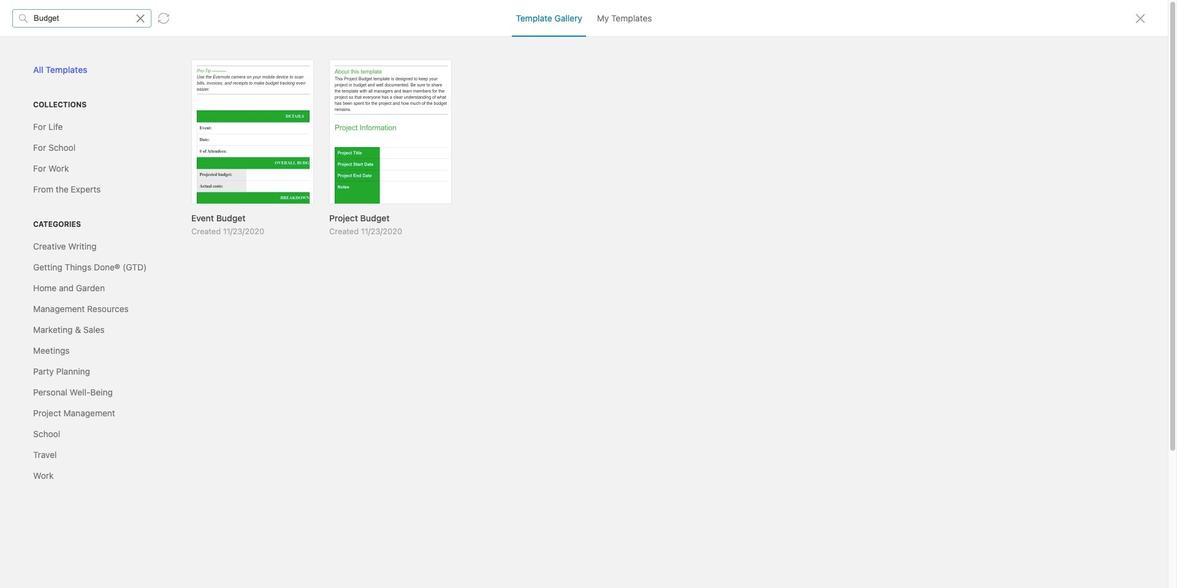 Task type: vqa. For each thing, say whether or not it's contained in the screenshot.
0
no



Task type: describe. For each thing, give the bounding box(es) containing it.
tree inside main 'element'
[[4, 120, 155, 519]]

note window element
[[0, 0, 1178, 588]]

main element
[[0, 0, 160, 588]]



Task type: locate. For each thing, give the bounding box(es) containing it.
Note Editor text field
[[0, 0, 1178, 588]]

Search text field
[[34, 63, 137, 74]]

tree
[[4, 120, 155, 519]]

None search field
[[34, 61, 137, 75]]

none search field inside main 'element'
[[34, 61, 137, 75]]



